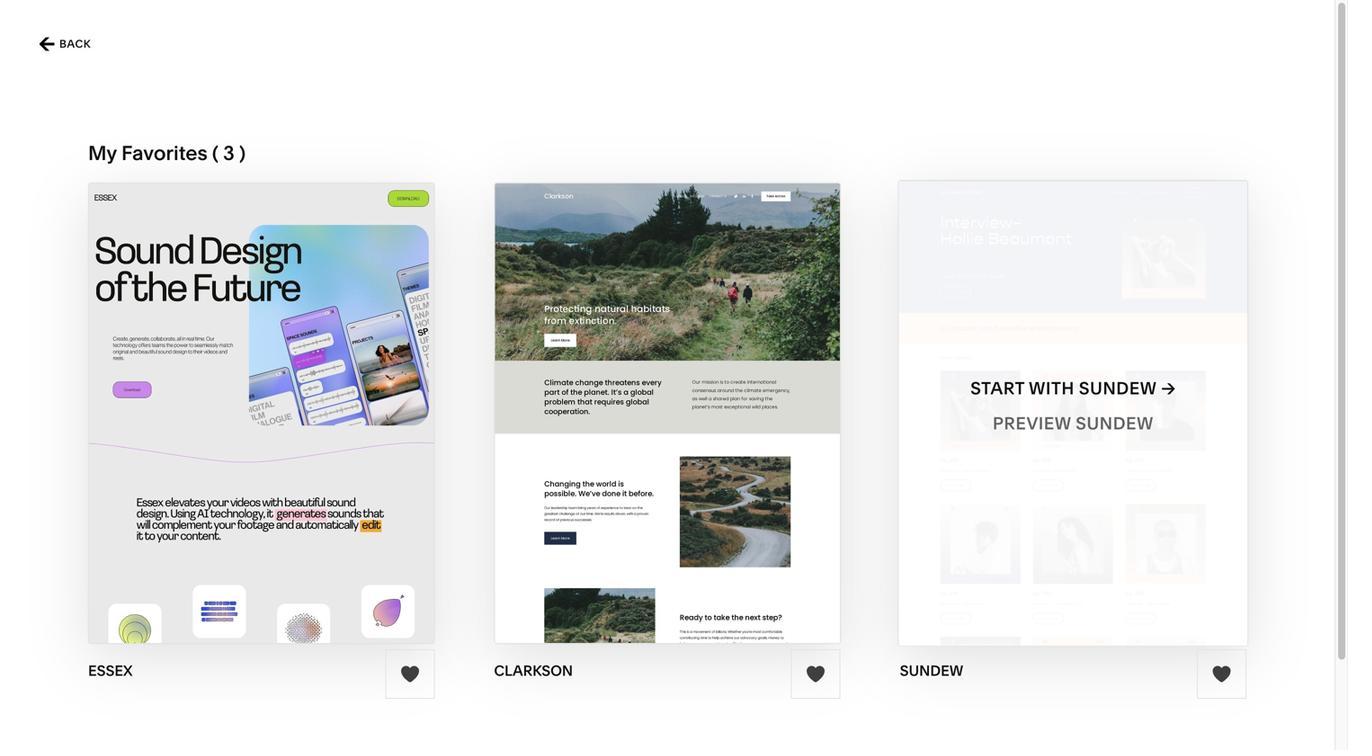 Task type: describe. For each thing, give the bounding box(es) containing it.
entertainment
[[446, 448, 530, 463]]

my favorites ( 3 ) link
[[1145, 273, 1281, 298]]

clarkson inside button
[[663, 378, 761, 399]]

started.
[[1086, 204, 1138, 221]]

art & design link
[[256, 367, 348, 383]]

& for design
[[277, 367, 285, 383]]

1 horizontal spatial you
[[936, 187, 961, 204]]

altaloma image
[[484, 678, 851, 750]]

estate
[[665, 448, 701, 463]]

preview for preview clarkson
[[577, 413, 656, 434]]

matches
[[130, 576, 182, 591]]

health & beauty link
[[256, 421, 368, 436]]

0 horizontal spatial my favorites ( 3 )
[[88, 141, 246, 165]]

professional services link
[[446, 340, 590, 356]]

properties
[[716, 448, 777, 463]]

start for preview sundew
[[971, 378, 1025, 399]]

local
[[446, 367, 478, 383]]

sundew image
[[899, 181, 1247, 646]]

popular designs (30) link
[[192, 575, 322, 592]]

home
[[826, 313, 862, 329]]

to
[[1042, 204, 1056, 221]]

an
[[1097, 169, 1114, 187]]

& for decor
[[865, 313, 873, 329]]

one
[[81, 447, 106, 463]]

0 horizontal spatial you
[[896, 169, 921, 187]]

local business
[[446, 367, 534, 383]]

nature & animals
[[826, 340, 927, 356]]

all templates link
[[256, 340, 353, 356]]

with for start with essex
[[229, 378, 274, 399]]

professional
[[446, 340, 518, 356]]

website
[[913, 204, 967, 221]]

start with essex
[[170, 378, 334, 399]]

decor
[[876, 313, 913, 329]]

home & decor
[[826, 313, 913, 329]]

designs for popular designs templates ( 30 )
[[131, 635, 207, 660]]

personal & cv link
[[256, 448, 358, 463]]

restaurants
[[636, 340, 706, 356]]

0 vertical spatial services
[[521, 340, 572, 356]]

make
[[54, 160, 172, 216]]

1 vertical spatial templates
[[211, 635, 309, 660]]

preview essex link
[[192, 399, 330, 448]]

2 vertical spatial clarkson
[[494, 662, 573, 680]]

30 template matches
[[54, 576, 182, 591]]

real estate & properties link
[[636, 448, 795, 463]]

designs for popular designs
[[323, 313, 372, 329]]

0 vertical spatial 30
[[54, 576, 69, 591]]

popular for popular designs
[[274, 313, 320, 329]]

make any template yours with ease.
[[54, 160, 473, 261]]

community & non-profits link
[[446, 394, 614, 409]]

back button
[[34, 24, 96, 64]]

forma image
[[912, 678, 1280, 750]]

fashion link
[[446, 313, 510, 329]]

squarespace's
[[1020, 187, 1121, 204]]

restaurants link
[[636, 340, 724, 356]]

preview clarkson link
[[577, 399, 758, 448]]

make any template yours with ease. main content
[[0, 0, 1348, 750]]

beauty
[[309, 421, 350, 436]]

profits
[[559, 394, 596, 409]]

remove sundew from your favorites list image
[[1212, 664, 1232, 684]]

1 vertical spatial sundew
[[1076, 413, 1154, 434]]

entertainment link
[[446, 448, 548, 463]]

use
[[992, 187, 1017, 204]]

0 horizontal spatial favorites
[[121, 141, 208, 165]]

personal & cv
[[256, 448, 340, 463]]

customizable
[[1124, 187, 1216, 204]]

popular designs templates ( 30 )
[[54, 635, 350, 660]]

page
[[109, 447, 139, 463]]

professional services
[[446, 340, 572, 356]]

responsive
[[835, 204, 910, 221]]

preview essex
[[192, 413, 330, 434]]

one page
[[81, 447, 139, 463]]

media & podcasts
[[636, 367, 742, 383]]

favorites inside my favorites ( 3 ) "link"
[[1195, 279, 1257, 292]]

nature
[[826, 340, 866, 356]]

) inside "link"
[[1277, 279, 1281, 292]]

cv
[[322, 448, 340, 463]]

design
[[288, 367, 330, 383]]

preview sundew link
[[993, 399, 1154, 448]]

blog,
[[898, 187, 933, 204]]

weddings
[[636, 421, 696, 436]]

popular designs (30)
[[192, 575, 322, 592]]

store
[[123, 312, 154, 328]]

start with essex button
[[170, 364, 353, 413]]

clarkson image
[[495, 183, 840, 643]]

business
[[481, 367, 534, 383]]

community & non-profits
[[446, 394, 596, 409]]

essex inside "button"
[[279, 378, 334, 399]]

any
[[183, 160, 259, 216]]

portfolio
[[974, 169, 1033, 187]]

or
[[1205, 169, 1219, 187]]

0 vertical spatial )
[[239, 141, 246, 165]]

preview sundew
[[993, 413, 1154, 434]]

remove essex from your favorites list image
[[400, 664, 420, 684]]

media & podcasts link
[[636, 367, 760, 383]]

start for preview essex
[[170, 378, 224, 399]]

1 a from the left
[[963, 169, 971, 187]]

essex image
[[89, 183, 434, 643]]

& for animals
[[869, 340, 877, 356]]



Task type: vqa. For each thing, say whether or not it's contained in the screenshot.
right Promote
no



Task type: locate. For each thing, give the bounding box(es) containing it.
start with clarkson
[[555, 378, 761, 399]]

preview for preview essex
[[192, 413, 271, 434]]

health & beauty
[[256, 421, 350, 436]]

0 horizontal spatial )
[[239, 141, 246, 165]]

whether you need a portfolio website, an online store, or a personal blog, you can use squarespace's customizable and responsive website templates to get started.
[[835, 169, 1245, 221]]

1 vertical spatial 3
[[1267, 279, 1274, 292]]

art
[[256, 367, 274, 383]]

0 horizontal spatial start
[[170, 378, 224, 399]]

all
[[256, 340, 271, 356]]

podcasts
[[687, 367, 742, 383]]

events link
[[636, 394, 693, 409]]

0 vertical spatial designs
[[323, 313, 372, 329]]

a
[[963, 169, 971, 187], [1222, 169, 1230, 187]]

a right or
[[1222, 169, 1230, 187]]

1 horizontal spatial start
[[555, 378, 609, 399]]

0 horizontal spatial 3
[[223, 141, 235, 165]]

start with sundew button
[[971, 364, 1176, 413]]

with inside "button"
[[229, 378, 274, 399]]

0 vertical spatial my favorites ( 3 )
[[88, 141, 246, 165]]

popular designs link
[[256, 313, 372, 329]]

with for start with sundew
[[1029, 378, 1075, 399]]

2 horizontal spatial )
[[1277, 279, 1281, 292]]

& left cv
[[311, 448, 319, 463]]

you left can
[[936, 187, 961, 204]]

you left need
[[896, 169, 921, 187]]

1 horizontal spatial designs
[[244, 575, 295, 592]]

( inside "link"
[[1260, 279, 1264, 292]]

1 vertical spatial favorites
[[1195, 279, 1257, 292]]

2 vertical spatial designs
[[131, 635, 207, 660]]

start left media
[[555, 378, 609, 399]]

start with sundew
[[971, 378, 1157, 399]]

photography
[[256, 394, 332, 409]]

whether
[[835, 169, 893, 187]]

and
[[1219, 187, 1245, 204]]

1 preview from the left
[[192, 413, 271, 434]]

cadere image
[[55, 678, 422, 750]]

1 horizontal spatial preview
[[577, 413, 656, 434]]

2 vertical spatial (
[[314, 635, 320, 660]]

back
[[59, 37, 91, 50]]

1 horizontal spatial 30
[[320, 635, 343, 660]]

0 vertical spatial favorites
[[121, 141, 208, 165]]

you
[[896, 169, 921, 187], [936, 187, 961, 204]]

& right the health
[[298, 421, 306, 436]]

1 horizontal spatial my
[[1175, 279, 1192, 292]]

blog
[[81, 393, 108, 409]]

website,
[[1036, 169, 1093, 187]]

0 horizontal spatial (
[[212, 141, 219, 165]]

animals
[[880, 340, 927, 356]]

0 horizontal spatial a
[[963, 169, 971, 187]]

1 horizontal spatial a
[[1222, 169, 1230, 187]]

templates down popular designs (30) link on the bottom left of the page
[[211, 635, 309, 660]]

& for podcasts
[[676, 367, 684, 383]]

2 vertical spatial )
[[343, 635, 350, 660]]

start inside start with essex "button"
[[170, 378, 224, 399]]

1 vertical spatial (
[[1260, 279, 1264, 292]]

start up 'preview sundew'
[[971, 378, 1025, 399]]

& right media
[[676, 367, 684, 383]]

courses
[[81, 474, 130, 490]]

store,
[[1162, 169, 1201, 187]]

ease.
[[285, 205, 399, 261]]

1 vertical spatial clarkson
[[660, 413, 758, 434]]

2 a from the left
[[1222, 169, 1230, 187]]

topic
[[256, 282, 289, 294]]

my favorites ( 3 ) inside "link"
[[1175, 279, 1281, 292]]

services
[[521, 340, 572, 356], [81, 501, 131, 517]]

0 vertical spatial clarkson
[[663, 378, 761, 399]]

0 horizontal spatial popular
[[54, 635, 126, 660]]

non-
[[529, 394, 559, 409]]

1 horizontal spatial services
[[521, 340, 572, 356]]

scheduling
[[81, 420, 148, 436]]

with inside make any template yours with ease.
[[183, 205, 274, 261]]

0 vertical spatial my
[[88, 141, 117, 165]]

3
[[223, 141, 235, 165], [1267, 279, 1274, 292]]

2 vertical spatial sundew
[[900, 662, 963, 680]]

fashion
[[446, 313, 492, 329]]

art & design
[[256, 367, 330, 383]]

1 horizontal spatial 3
[[1267, 279, 1274, 292]]

1 start from the left
[[170, 378, 224, 399]]

0 horizontal spatial preview
[[192, 413, 271, 434]]

3 preview from the left
[[993, 413, 1071, 434]]

start with clarkson button
[[555, 364, 780, 413]]

preview down 'profits'
[[577, 413, 656, 434]]

photography link
[[256, 394, 350, 409]]

popular designs
[[274, 313, 372, 329]]

need
[[924, 169, 960, 187]]

2 horizontal spatial popular
[[274, 313, 320, 329]]

0 vertical spatial popular
[[274, 313, 320, 329]]

)
[[239, 141, 246, 165], [1277, 279, 1281, 292], [343, 635, 350, 660]]

& right the nature
[[869, 340, 877, 356]]

0 vertical spatial (
[[212, 141, 219, 165]]

fitness
[[826, 367, 868, 383]]

food
[[446, 421, 477, 436]]

online
[[81, 312, 120, 328]]

food link
[[446, 421, 495, 436]]

home & decor link
[[826, 313, 931, 329]]

popular up the all templates
[[274, 313, 320, 329]]

real estate & properties
[[636, 448, 777, 463]]

weddings link
[[636, 421, 714, 436]]

personal
[[256, 448, 308, 463]]

preview for preview sundew
[[993, 413, 1071, 434]]

& right art
[[277, 367, 285, 383]]

preview down start with essex
[[192, 413, 271, 434]]

1 horizontal spatial favorites
[[1195, 279, 1257, 292]]

2 horizontal spatial start
[[971, 378, 1025, 399]]

& for beauty
[[298, 421, 306, 436]]

template
[[71, 576, 127, 591]]

1 vertical spatial essex
[[275, 413, 330, 434]]

0 vertical spatial essex
[[279, 378, 334, 399]]

0 horizontal spatial 30
[[54, 576, 69, 591]]

popular down template
[[54, 635, 126, 660]]

2 horizontal spatial preview
[[993, 413, 1071, 434]]

template
[[270, 160, 464, 216]]

0 horizontal spatial my
[[88, 141, 117, 165]]

sundew inside button
[[1079, 378, 1157, 399]]

memberships
[[81, 366, 163, 382]]

remove clarkson from your favorites list image
[[806, 664, 826, 684]]

start inside start with clarkson button
[[555, 378, 609, 399]]

popular for popular designs (30)
[[192, 575, 240, 592]]

1 vertical spatial my favorites ( 3 )
[[1175, 279, 1281, 292]]

30
[[54, 576, 69, 591], [320, 635, 343, 660]]

designs up the all templates link
[[323, 313, 372, 329]]

& right home
[[865, 313, 873, 329]]

can
[[964, 187, 989, 204]]

fitness link
[[826, 367, 886, 383]]

a right need
[[963, 169, 971, 187]]

all templates
[[256, 340, 335, 356]]

1 horizontal spatial popular
[[192, 575, 240, 592]]

2 vertical spatial popular
[[54, 635, 126, 660]]

type
[[54, 282, 81, 294]]

1 horizontal spatial )
[[343, 635, 350, 660]]

0 vertical spatial 3
[[223, 141, 235, 165]]

& right estate
[[704, 448, 713, 463]]

start for preview clarkson
[[555, 378, 609, 399]]

get
[[1060, 204, 1082, 221]]

30 down (30)
[[320, 635, 343, 660]]

0 horizontal spatial services
[[81, 501, 131, 517]]

3 start from the left
[[971, 378, 1025, 399]]

0 horizontal spatial designs
[[131, 635, 207, 660]]

1 vertical spatial popular
[[192, 575, 240, 592]]

1 vertical spatial designs
[[244, 575, 295, 592]]

nature & animals link
[[826, 340, 945, 356]]

& for non-
[[518, 394, 526, 409]]

online
[[1117, 169, 1159, 187]]

my inside "link"
[[1175, 279, 1192, 292]]

preview down start with sundew
[[993, 413, 1071, 434]]

0 vertical spatial sundew
[[1079, 378, 1157, 399]]

1 vertical spatial 30
[[320, 635, 343, 660]]

start left art
[[170, 378, 224, 399]]

designs for popular designs (30)
[[244, 575, 295, 592]]

templates
[[970, 204, 1039, 221]]

1 horizontal spatial my favorites ( 3 )
[[1175, 279, 1281, 292]]

1 horizontal spatial (
[[314, 635, 320, 660]]

start
[[170, 378, 224, 399], [555, 378, 609, 399], [971, 378, 1025, 399]]

0 vertical spatial templates
[[274, 340, 335, 356]]

popular right matches
[[192, 575, 240, 592]]

& left non-
[[518, 394, 526, 409]]

templates up art & design link
[[274, 340, 335, 356]]

real
[[636, 448, 662, 463]]

designs left (30)
[[244, 575, 295, 592]]

3 inside my favorites ( 3 ) "link"
[[1267, 279, 1274, 292]]

services down courses
[[81, 501, 131, 517]]

preview
[[192, 413, 271, 434], [577, 413, 656, 434], [993, 413, 1071, 434]]

services up business
[[521, 340, 572, 356]]

templates
[[274, 340, 335, 356], [211, 635, 309, 660]]

2 horizontal spatial (
[[1260, 279, 1264, 292]]

personal
[[835, 187, 895, 204]]

start inside start with sundew button
[[971, 378, 1025, 399]]

media
[[636, 367, 673, 383]]

events
[[636, 394, 675, 409]]

2 start from the left
[[555, 378, 609, 399]]

2 horizontal spatial designs
[[323, 313, 372, 329]]

30 left template
[[54, 576, 69, 591]]

& for cv
[[311, 448, 319, 463]]

community
[[446, 394, 515, 409]]

travel link
[[636, 313, 689, 329]]

(30)
[[299, 575, 322, 592]]

2 preview from the left
[[577, 413, 656, 434]]

1 vertical spatial )
[[1277, 279, 1281, 292]]

with for start with clarkson
[[613, 378, 659, 399]]

1 vertical spatial my
[[1175, 279, 1192, 292]]

designs down matches
[[131, 635, 207, 660]]

1 vertical spatial services
[[81, 501, 131, 517]]

preview clarkson
[[577, 413, 758, 434]]

popular for popular designs templates ( 30 )
[[54, 635, 126, 660]]

2 vertical spatial essex
[[88, 662, 132, 680]]



